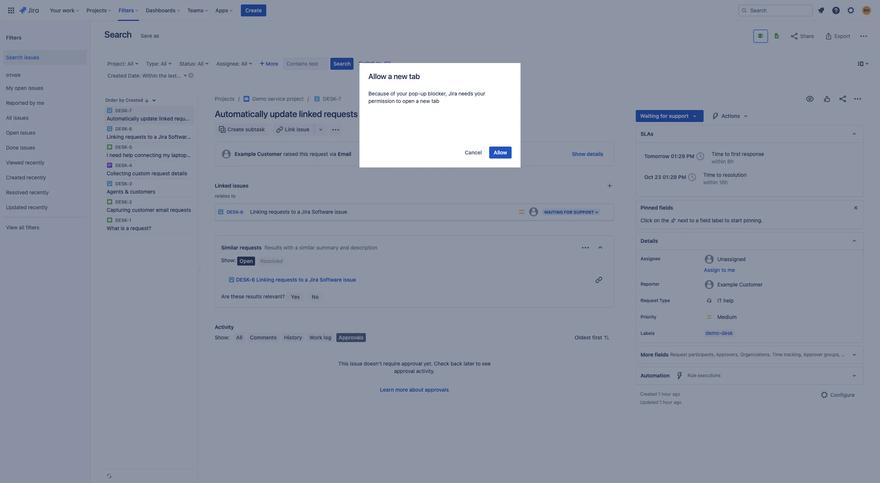 Task type: describe. For each thing, give the bounding box(es) containing it.
details inside button
[[587, 151, 603, 157]]

create for create subtask
[[228, 126, 244, 132]]

tomorrow 01:29 pm
[[644, 153, 695, 159]]

done
[[6, 144, 19, 151]]

issues for open issues
[[20, 129, 36, 136]]

to inside "this issue doesn't require approval yet. check back later to see approval activity."
[[476, 360, 481, 367]]

create subtask
[[228, 126, 265, 132]]

details element
[[636, 232, 864, 250]]

these
[[231, 293, 244, 299]]

link an issue image
[[607, 183, 613, 189]]

0 horizontal spatial the
[[194, 152, 202, 158]]

requests up laptop
[[175, 115, 195, 122]]

1 vertical spatial pm
[[678, 174, 686, 180]]

slas element
[[636, 125, 864, 143]]

issue inside "button"
[[297, 126, 309, 132]]

0 vertical spatial software
[[168, 134, 190, 140]]

work log
[[310, 334, 331, 341]]

desk-5
[[114, 144, 132, 150]]

due
[[871, 352, 879, 358]]

click on the
[[641, 217, 671, 223]]

desk- up these
[[236, 276, 252, 283]]

issue up "and"
[[335, 208, 347, 215]]

Search field
[[739, 4, 813, 16]]

create subtask button
[[215, 123, 269, 135]]

2 vertical spatial jira
[[309, 276, 318, 283]]

yes
[[291, 294, 300, 300]]

see
[[482, 360, 491, 367]]

to down linked issues
[[231, 193, 236, 199]]

service request image for i
[[107, 144, 113, 150]]

service request with approvals image
[[107, 162, 113, 168]]

oct
[[644, 174, 653, 180]]

0 vertical spatial approval
[[402, 360, 422, 367]]

unassigned
[[718, 256, 746, 262]]

2 vertical spatial it help image
[[229, 277, 235, 283]]

desk- for automatically update linked requests
[[115, 108, 129, 113]]

tomorrow
[[644, 153, 670, 159]]

done issues
[[6, 144, 35, 151]]

8h
[[728, 158, 734, 164]]

save as
[[141, 32, 159, 39]]

show details button
[[568, 148, 608, 160]]

1 horizontal spatial the
[[661, 217, 669, 223]]

1 for desk-
[[129, 217, 131, 223]]

to left jql
[[376, 60, 381, 66]]

results
[[265, 244, 282, 251]]

view all filters
[[6, 224, 39, 230]]

software inside 'linking requests to a jira software issue' link
[[312, 208, 333, 215]]

show
[[572, 151, 586, 157]]

relates
[[215, 193, 230, 199]]

this
[[300, 151, 308, 157]]

updated inside updated recently link
[[6, 204, 27, 210]]

4
[[129, 163, 132, 168]]

2 vertical spatial linking
[[256, 276, 274, 283]]

issues for done issues
[[20, 144, 35, 151]]

by for order
[[119, 97, 124, 103]]

pinned fields
[[641, 204, 673, 211]]

save as button
[[137, 30, 163, 42]]

a right is
[[126, 225, 129, 231]]

created recently link
[[3, 170, 87, 185]]

to left start
[[725, 217, 730, 223]]

comments button
[[248, 333, 279, 342]]

2 vertical spatial 6
[[252, 276, 255, 283]]

1 for created
[[658, 391, 660, 397]]

all for all issues
[[6, 114, 12, 121]]

newest first image
[[604, 335, 610, 341]]

it help
[[718, 297, 734, 304]]

more fields element
[[636, 346, 880, 364]]

2 vertical spatial 1
[[660, 400, 662, 405]]

0 vertical spatial 7
[[338, 95, 341, 102]]

requests up the open button
[[240, 244, 262, 251]]

reported
[[6, 99, 28, 106]]

it help image for automatically update linked requests
[[107, 107, 113, 113]]

1 horizontal spatial update
[[270, 109, 297, 119]]

work
[[310, 334, 322, 341]]

0 horizontal spatial linking requests to a jira software issue
[[107, 134, 204, 140]]

other group
[[3, 65, 87, 217]]

connecting
[[135, 152, 162, 158]]

what
[[107, 225, 119, 231]]

1 vertical spatial 6
[[240, 209, 243, 215]]

desk- for collecting custom request details
[[115, 163, 129, 168]]

0 horizontal spatial automatically update linked requests
[[107, 115, 195, 122]]

slas
[[641, 131, 654, 137]]

to right next
[[690, 217, 695, 223]]

my
[[6, 85, 13, 91]]

demo-desk
[[706, 330, 733, 336]]

check
[[434, 360, 449, 367]]

a up no button
[[305, 276, 308, 283]]

create banner
[[0, 0, 880, 21]]

to up connecting
[[148, 134, 153, 140]]

resolution
[[723, 172, 747, 178]]

0 horizontal spatial request
[[641, 298, 658, 303]]

later
[[464, 360, 475, 367]]

1 horizontal spatial linked
[[299, 109, 322, 119]]

1 vertical spatial 7
[[129, 108, 132, 113]]

0 horizontal spatial update
[[141, 115, 157, 122]]

desk- right issue type: it help image
[[227, 209, 240, 215]]

fields for more
[[655, 351, 669, 358]]

service request image for what
[[107, 217, 113, 223]]

it help image for agents & customers
[[107, 181, 113, 187]]

work log button
[[307, 333, 334, 342]]

switch
[[359, 60, 375, 66]]

menu bar containing all
[[233, 333, 367, 342]]

requests right email
[[170, 207, 191, 213]]

search issues group
[[3, 48, 87, 67]]

desk-1
[[114, 217, 131, 223]]

approvals
[[425, 386, 449, 393]]

desk- right project
[[323, 95, 338, 102]]

0 vertical spatial linking
[[107, 134, 124, 140]]

0 horizontal spatial desk-7
[[114, 108, 132, 113]]

service
[[268, 95, 285, 102]]

need
[[109, 152, 121, 158]]

within 16h button
[[704, 179, 728, 186]]

time inside more fields request participants, approvers, organizations, time tracking, approver groups, components, due
[[772, 352, 783, 358]]

customer
[[132, 207, 155, 213]]

1 vertical spatial request
[[152, 170, 170, 176]]

desk-6 link
[[227, 209, 243, 215]]

desk-3
[[114, 181, 132, 187]]

is
[[121, 225, 125, 231]]

within inside time to resolution within 16h
[[704, 179, 718, 185]]

updated recently
[[6, 204, 48, 210]]

0 vertical spatial pm
[[687, 153, 695, 159]]

save
[[141, 32, 152, 39]]

viewed recently link
[[3, 155, 87, 170]]

show: for show:
[[215, 334, 230, 341]]

1 horizontal spatial automatically
[[215, 109, 268, 119]]

are these results relevant?
[[221, 293, 285, 299]]

more fields request participants, approvers, organizations, time tracking, approver groups, components, due 
[[641, 351, 880, 358]]

all issues link
[[3, 110, 87, 125]]

16h
[[719, 179, 728, 185]]

link issue button
[[272, 123, 315, 135]]

issues inside my open issues link
[[28, 85, 43, 91]]

learn
[[380, 386, 394, 393]]

0 vertical spatial hour
[[662, 391, 671, 397]]

first inside time to first response within 8h
[[731, 151, 741, 157]]

example
[[235, 151, 256, 157]]

requests up results
[[269, 208, 290, 215]]

automation element
[[636, 367, 864, 385]]

learn more about approvals button
[[376, 384, 453, 396]]

5
[[129, 144, 132, 150]]

request inside more fields request participants, approvers, organizations, time tracking, approver groups, components, due
[[670, 352, 688, 358]]

more
[[395, 386, 408, 393]]

0 horizontal spatial desk-6
[[114, 126, 132, 132]]

oldest first button
[[570, 333, 614, 342]]

results
[[246, 293, 262, 299]]

jql
[[383, 60, 392, 66]]

demo service project link
[[243, 94, 304, 103]]

jira inside 'linking requests to a jira software issue' link
[[302, 208, 310, 215]]

a up similar requests results with a similar summary and description
[[297, 208, 300, 215]]

view
[[6, 224, 18, 230]]

open in microsoft excel image
[[758, 33, 764, 39]]

configure
[[831, 392, 855, 398]]

show details
[[572, 151, 603, 157]]

open inside show: open
[[240, 258, 253, 264]]

to up yes
[[299, 276, 304, 283]]

done issues link
[[3, 140, 87, 155]]

1 vertical spatial ago
[[674, 400, 682, 405]]

1 vertical spatial 3
[[129, 181, 132, 187]]

0 vertical spatial 01:29
[[671, 153, 685, 159]]

participants,
[[689, 352, 715, 358]]

demo
[[252, 95, 267, 102]]

custom
[[132, 170, 150, 176]]

this
[[338, 360, 349, 367]]

a right 'with'
[[295, 244, 298, 251]]

all for all
[[236, 334, 243, 341]]

0 vertical spatial search
[[104, 29, 132, 40]]

reporter
[[641, 281, 660, 287]]

history
[[284, 334, 302, 341]]

summary
[[316, 244, 339, 251]]

projects
[[215, 95, 235, 102]]

time for time to resolution within 16h
[[704, 172, 715, 178]]

view all filters link
[[3, 220, 87, 235]]

a up connecting
[[154, 134, 157, 140]]

issue down "and"
[[343, 276, 356, 283]]

by for reported
[[30, 99, 35, 106]]



Task type: vqa. For each thing, say whether or not it's contained in the screenshot.


Task type: locate. For each thing, give the bounding box(es) containing it.
0 vertical spatial request
[[310, 151, 328, 157]]

rule executions
[[688, 373, 721, 378]]

help right it
[[724, 297, 734, 304]]

email
[[156, 207, 169, 213]]

0 vertical spatial updated
[[6, 204, 27, 210]]

requests down the desk-7 link
[[324, 109, 358, 119]]

me for reported by me
[[37, 99, 44, 106]]

1 horizontal spatial search
[[104, 29, 132, 40]]

request down the my
[[152, 170, 170, 176]]

jira up the my
[[158, 134, 167, 140]]

configure link
[[816, 389, 859, 401]]

oldest
[[575, 334, 591, 341]]

resolved
[[6, 189, 28, 195]]

to inside time to first response within 8h
[[725, 151, 730, 157]]

approval down require
[[394, 368, 415, 374]]

by inside the other group
[[30, 99, 35, 106]]

1 vertical spatial linking requests to a jira software issue
[[250, 208, 347, 215]]

1 vertical spatial all
[[236, 334, 243, 341]]

recently for resolved recently
[[29, 189, 49, 195]]

organizations,
[[741, 352, 771, 358]]

1 vertical spatial open
[[240, 258, 253, 264]]

time to resolution within 16h
[[704, 172, 747, 185]]

clockicon image left within 8h button
[[695, 150, 707, 162]]

desk- up collecting
[[115, 163, 129, 168]]

0 horizontal spatial help
[[123, 152, 133, 158]]

updated inside created 1 hour ago updated 1 hour ago
[[640, 400, 659, 405]]

details right show
[[587, 151, 603, 157]]

1 vertical spatial create
[[228, 126, 244, 132]]

hide message image
[[852, 203, 861, 212]]

7 down order by created link
[[129, 108, 132, 113]]

1 horizontal spatial desk-6
[[227, 209, 243, 215]]

and
[[340, 244, 349, 251]]

1 vertical spatial help
[[724, 297, 734, 304]]

Search issues using keywords text field
[[283, 58, 328, 70]]

0 vertical spatial desk-7
[[323, 95, 341, 102]]

fields right more
[[655, 351, 669, 358]]

it help image
[[107, 107, 113, 113], [107, 181, 113, 187], [229, 277, 235, 283]]

recently for viewed recently
[[25, 159, 44, 165]]

search button
[[330, 58, 354, 70]]

it help image
[[107, 126, 113, 132]]

search image
[[742, 7, 747, 13]]

3 right level
[[216, 152, 219, 158]]

hour
[[662, 391, 671, 397], [663, 400, 673, 405]]

0 horizontal spatial created
[[6, 174, 25, 180]]

me down unassigned
[[728, 267, 735, 273]]

by right order
[[119, 97, 124, 103]]

7 down search button
[[338, 95, 341, 102]]

service request image for capturing
[[107, 199, 113, 205]]

issue
[[297, 126, 309, 132], [191, 134, 204, 140], [335, 208, 347, 215], [343, 276, 356, 283], [350, 360, 362, 367]]

relates to
[[215, 193, 236, 199]]

desk-6 right it help image
[[114, 126, 132, 132]]

0 vertical spatial 3
[[216, 152, 219, 158]]

it help image down order
[[107, 107, 113, 113]]

3 service request image from the top
[[107, 217, 113, 223]]

desk- up capturing
[[115, 199, 129, 205]]

issue type: it help image
[[218, 209, 224, 215]]

history button
[[282, 333, 304, 342]]

linking requests to a jira software issue link
[[247, 204, 515, 219]]

1 horizontal spatial details
[[587, 151, 603, 157]]

show: inside show: open
[[221, 257, 236, 263]]

automatically
[[215, 109, 268, 119], [107, 115, 139, 122]]

clockicon image left within 16h button
[[686, 171, 698, 183]]

order
[[105, 97, 118, 103]]

all left the comments
[[236, 334, 243, 341]]

show: down similar
[[221, 257, 236, 263]]

create inside "create" button
[[245, 7, 262, 13]]

to up "8h"
[[725, 151, 730, 157]]

1 vertical spatial within
[[704, 179, 718, 185]]

0 vertical spatial jira
[[158, 134, 167, 140]]

assign to me
[[704, 267, 735, 273]]

viewed
[[6, 159, 24, 165]]

jira up similar
[[302, 208, 310, 215]]

created down viewed at top left
[[6, 174, 25, 180]]

the left level
[[194, 152, 202, 158]]

01:29 right 23
[[663, 174, 677, 180]]

approvals button
[[337, 333, 366, 342]]

1 horizontal spatial 6
[[240, 209, 243, 215]]

automatically update linked requests down small "icon" in the left of the page
[[107, 115, 195, 122]]

0 horizontal spatial open
[[6, 129, 19, 136]]

pm left within 8h button
[[687, 153, 695, 159]]

0 vertical spatial time
[[712, 151, 724, 157]]

2 vertical spatial search
[[333, 60, 351, 67]]

linking up relevant?
[[256, 276, 274, 283]]

linking requests to a jira software issue up similar requests results with a similar summary and description
[[250, 208, 347, 215]]

what is a request?
[[107, 225, 151, 231]]

priority: medium image
[[518, 208, 526, 216]]

6 up 5
[[129, 126, 132, 132]]

service request image up 'what' on the left
[[107, 217, 113, 223]]

1 horizontal spatial create
[[245, 7, 262, 13]]

small image
[[144, 98, 150, 104]]

1 vertical spatial software
[[312, 208, 333, 215]]

clockicon image for oct 23 01:29 pm
[[686, 171, 698, 183]]

desk-4
[[114, 163, 132, 168]]

request left type
[[641, 298, 658, 303]]

export
[[835, 33, 850, 39]]

issues inside done issues link
[[20, 144, 35, 151]]

desk-7 down search button
[[323, 95, 341, 102]]

issues inside all issues link
[[13, 114, 29, 121]]

1 vertical spatial desk-6
[[227, 209, 243, 215]]

1 vertical spatial show:
[[215, 334, 230, 341]]

my open issues
[[6, 85, 43, 91]]

search inside group
[[6, 54, 23, 60]]

agents & customers
[[107, 188, 155, 195]]

issue right this
[[350, 360, 362, 367]]

to left see
[[476, 360, 481, 367]]

primary element
[[4, 0, 739, 21]]

automatically up it help image
[[107, 115, 139, 122]]

recently down resolved recently "link"
[[28, 204, 48, 210]]

pinned
[[641, 204, 658, 211]]

0 horizontal spatial create
[[228, 126, 244, 132]]

my open issues link
[[3, 81, 87, 95]]

all inside all issues link
[[6, 114, 12, 121]]

2 vertical spatial software
[[320, 276, 342, 283]]

demo service project image
[[243, 96, 249, 102]]

desk- right it help image
[[115, 126, 129, 132]]

desk- for i need help connecting my laptop to the level 3 printer
[[115, 144, 129, 150]]

1 vertical spatial search
[[6, 54, 23, 60]]

a left field
[[696, 217, 699, 223]]

similar
[[299, 244, 315, 251]]

2 horizontal spatial search
[[333, 60, 351, 67]]

desk- for agents & customers
[[115, 181, 129, 187]]

recently
[[25, 159, 44, 165], [27, 174, 46, 180], [29, 189, 49, 195], [28, 204, 48, 210]]

learn more about approvals
[[380, 386, 449, 393]]

time up within 16h button
[[704, 172, 715, 178]]

1 horizontal spatial me
[[728, 267, 735, 273]]

automatically update linked requests up 'link'
[[215, 109, 358, 119]]

oct 23 01:29 pm
[[644, 174, 686, 180]]

to inside time to resolution within 16h
[[717, 172, 722, 178]]

desk- up need
[[115, 144, 129, 150]]

&
[[125, 188, 129, 195]]

demo-
[[706, 330, 722, 336]]

response
[[742, 151, 764, 157]]

time up within 8h button
[[712, 151, 724, 157]]

pinning.
[[744, 217, 763, 223]]

subtask
[[245, 126, 265, 132]]

automatically up create subtask button
[[215, 109, 268, 119]]

1 vertical spatial fields
[[655, 351, 669, 358]]

approvals
[[339, 334, 364, 341]]

0 horizontal spatial search
[[6, 54, 23, 60]]

created for created 1 hour ago updated 1 hour ago
[[640, 391, 657, 397]]

2
[[129, 199, 132, 205]]

software up laptop
[[168, 134, 190, 140]]

0 vertical spatial 6
[[129, 126, 132, 132]]

other
[[6, 73, 21, 78]]

jira up no
[[309, 276, 318, 283]]

requests up 5
[[125, 134, 146, 140]]

2 service request image from the top
[[107, 199, 113, 205]]

fields inside more fields element
[[655, 351, 669, 358]]

recently inside "link"
[[29, 189, 49, 195]]

0 horizontal spatial by
[[30, 99, 35, 106]]

all
[[6, 114, 12, 121], [236, 334, 243, 341]]

1 vertical spatial approval
[[394, 368, 415, 374]]

desk- for linking requests to a jira software issue
[[115, 126, 129, 132]]

1 vertical spatial linking
[[250, 208, 267, 215]]

desk-2
[[114, 199, 132, 205]]

0 vertical spatial me
[[37, 99, 44, 106]]

me down my open issues link at the top left of page
[[37, 99, 44, 106]]

service request image up i
[[107, 144, 113, 150]]

to up 'with'
[[291, 208, 296, 215]]

hide image
[[594, 242, 606, 254]]

update down demo service project
[[270, 109, 297, 119]]

software up no button
[[320, 276, 342, 283]]

time inside time to resolution within 16h
[[704, 172, 715, 178]]

created inside the other group
[[6, 174, 25, 180]]

created for created recently
[[6, 174, 25, 180]]

i
[[107, 152, 108, 158]]

clockicon image for tomorrow 01:29 pm
[[695, 150, 707, 162]]

create for create
[[245, 7, 262, 13]]

menu bar
[[233, 333, 367, 342]]

0 vertical spatial 1
[[129, 217, 131, 223]]

email
[[338, 151, 351, 157]]

groups,
[[824, 352, 840, 358]]

created 1 hour ago updated 1 hour ago
[[640, 391, 682, 405]]

2 vertical spatial service request image
[[107, 217, 113, 223]]

me for assign to me
[[728, 267, 735, 273]]

linked up link issue
[[299, 109, 322, 119]]

1 vertical spatial 01:29
[[663, 174, 677, 180]]

0 horizontal spatial linked
[[159, 115, 173, 122]]

desk-6 right issue type: it help image
[[227, 209, 243, 215]]

1 vertical spatial 1
[[658, 391, 660, 397]]

1 horizontal spatial request
[[670, 352, 688, 358]]

label
[[712, 217, 723, 223]]

0 vertical spatial open
[[6, 129, 19, 136]]

0 horizontal spatial 7
[[129, 108, 132, 113]]

1 vertical spatial me
[[728, 267, 735, 273]]

0 vertical spatial fields
[[659, 204, 673, 211]]

1 horizontal spatial linking requests to a jira software issue
[[250, 208, 347, 215]]

issues for linked issues
[[233, 182, 249, 189]]

demo service project
[[252, 95, 304, 102]]

time
[[712, 151, 724, 157], [704, 172, 715, 178], [772, 352, 783, 358]]

3 up agents & customers
[[129, 181, 132, 187]]

by right reported
[[30, 99, 35, 106]]

remove criteria image
[[188, 72, 194, 78]]

linked
[[215, 182, 231, 189]]

open in google sheets image
[[774, 33, 780, 39]]

issue right 'link'
[[297, 126, 309, 132]]

0 vertical spatial show:
[[221, 257, 236, 263]]

1 horizontal spatial 7
[[338, 95, 341, 102]]

linking requests to a jira software issue up connecting
[[107, 134, 204, 140]]

0 horizontal spatial 6
[[129, 126, 132, 132]]

activity.
[[416, 368, 435, 374]]

show: open
[[221, 257, 253, 264]]

request left via
[[310, 151, 328, 157]]

require
[[383, 360, 400, 367]]

desk- up is
[[115, 217, 129, 223]]

back
[[451, 360, 462, 367]]

create inside create subtask button
[[228, 126, 244, 132]]

to right assign
[[722, 267, 726, 273]]

time left tracking,
[[772, 352, 783, 358]]

share link
[[786, 30, 818, 42]]

all inside all button
[[236, 334, 243, 341]]

recently for created recently
[[27, 174, 46, 180]]

within inside time to first response within 8h
[[712, 158, 726, 164]]

0 vertical spatial the
[[194, 152, 202, 158]]

time inside time to first response within 8h
[[712, 151, 724, 157]]

0 horizontal spatial automatically
[[107, 115, 139, 122]]

request?
[[130, 225, 151, 231]]

jira image
[[19, 6, 39, 15], [19, 6, 39, 15]]

project
[[287, 95, 304, 102]]

create button
[[241, 4, 266, 16]]

requests up yes
[[276, 276, 297, 283]]

search left the switch
[[333, 60, 351, 67]]

0 vertical spatial created
[[126, 97, 143, 103]]

linked issues
[[215, 182, 249, 189]]

issues inside the search issues link
[[24, 54, 39, 60]]

clockicon image
[[695, 150, 707, 162], [686, 171, 698, 183]]

open issues
[[6, 129, 36, 136]]

it help image up these
[[229, 277, 235, 283]]

open up are these results relevant?
[[240, 258, 253, 264]]

all issues
[[6, 114, 29, 121]]

agents
[[107, 188, 124, 195]]

1 vertical spatial created
[[6, 174, 25, 180]]

labels
[[641, 331, 655, 336]]

0 vertical spatial first
[[731, 151, 741, 157]]

order by created
[[105, 97, 143, 103]]

search inside button
[[333, 60, 351, 67]]

request left participants,
[[670, 352, 688, 358]]

search for search issues
[[6, 54, 23, 60]]

1 horizontal spatial first
[[731, 151, 741, 157]]

recently for updated recently
[[28, 204, 48, 210]]

all
[[19, 224, 24, 230]]

open
[[6, 129, 19, 136], [240, 258, 253, 264]]

desk- for what is a request?
[[115, 217, 129, 223]]

1 vertical spatial it help image
[[107, 181, 113, 187]]

1 horizontal spatial created
[[126, 97, 143, 103]]

no
[[312, 294, 319, 300]]

first inside the oldest first button
[[592, 334, 602, 341]]

updated down automation
[[640, 400, 659, 405]]

1 service request image from the top
[[107, 144, 113, 150]]

0 vertical spatial service request image
[[107, 144, 113, 150]]

all down reported
[[6, 114, 12, 121]]

to inside button
[[722, 267, 726, 273]]

first up "8h"
[[731, 151, 741, 157]]

fields for pinned
[[659, 204, 673, 211]]

service request image down agents
[[107, 199, 113, 205]]

to right laptop
[[188, 152, 193, 158]]

oldest first
[[575, 334, 602, 341]]

search
[[104, 29, 132, 40], [6, 54, 23, 60], [333, 60, 351, 67]]

0 vertical spatial within
[[712, 158, 726, 164]]

3
[[216, 152, 219, 158], [129, 181, 132, 187]]

search left save
[[104, 29, 132, 40]]

1 horizontal spatial help
[[724, 297, 734, 304]]

me inside the other group
[[37, 99, 44, 106]]

show: for show: open
[[221, 257, 236, 263]]

0 vertical spatial details
[[587, 151, 603, 157]]

desk- up &
[[115, 181, 129, 187]]

about
[[409, 386, 424, 393]]

laptop
[[171, 152, 187, 158]]

01:29 right tomorrow
[[671, 153, 685, 159]]

to up within 16h button
[[717, 172, 722, 178]]

comments
[[250, 334, 277, 341]]

1 vertical spatial jira
[[302, 208, 310, 215]]

approver
[[804, 352, 823, 358]]

link issue
[[285, 126, 309, 132]]

help down 5
[[123, 152, 133, 158]]

show: down activity
[[215, 334, 230, 341]]

share
[[800, 33, 814, 39]]

open inside the other group
[[6, 129, 19, 136]]

1 horizontal spatial desk-7
[[323, 95, 341, 102]]

pm right 23
[[678, 174, 686, 180]]

0 horizontal spatial first
[[592, 334, 602, 341]]

linked up the my
[[159, 115, 173, 122]]

1 horizontal spatial updated
[[640, 400, 659, 405]]

switch to jql link
[[359, 60, 392, 66]]

details down laptop
[[171, 170, 187, 176]]

open up done
[[6, 129, 19, 136]]

0 horizontal spatial me
[[37, 99, 44, 106]]

0 vertical spatial clockicon image
[[695, 150, 707, 162]]

first left newest first icon
[[592, 334, 602, 341]]

first
[[731, 151, 741, 157], [592, 334, 602, 341]]

0 horizontal spatial details
[[171, 170, 187, 176]]

search for search button
[[333, 60, 351, 67]]

on
[[654, 217, 660, 223]]

1 vertical spatial time
[[704, 172, 715, 178]]

6 right issue type: it help image
[[240, 209, 243, 215]]

0 horizontal spatial updated
[[6, 204, 27, 210]]

0 vertical spatial all
[[6, 114, 12, 121]]

0 vertical spatial desk-6
[[114, 126, 132, 132]]

service request image
[[107, 144, 113, 150], [107, 199, 113, 205], [107, 217, 113, 223]]

issues inside 'open issues' link
[[20, 129, 36, 136]]

1 horizontal spatial automatically update linked requests
[[215, 109, 358, 119]]

approval up activity.
[[402, 360, 422, 367]]

1 vertical spatial details
[[171, 170, 187, 176]]

open button
[[237, 257, 255, 266]]

2 vertical spatial created
[[640, 391, 657, 397]]

me inside button
[[728, 267, 735, 273]]

created inside created 1 hour ago updated 1 hour ago
[[640, 391, 657, 397]]

issue inside "this issue doesn't require approval yet. check back later to see approval activity."
[[350, 360, 362, 367]]

log
[[324, 334, 331, 341]]

desk- for capturing customer email requests
[[115, 199, 129, 205]]

0 vertical spatial it help image
[[107, 107, 113, 113]]

level
[[204, 152, 215, 158]]

description
[[350, 244, 377, 251]]

issue up level
[[191, 134, 204, 140]]

customers
[[130, 188, 155, 195]]

my
[[163, 152, 170, 158]]

1 vertical spatial hour
[[663, 400, 673, 405]]

0 horizontal spatial all
[[6, 114, 12, 121]]

issues for all issues
[[13, 114, 29, 121]]

issues for search issues
[[24, 54, 39, 60]]

request
[[310, 151, 328, 157], [152, 170, 170, 176]]

time for time to first response within 8h
[[712, 151, 724, 157]]

0 vertical spatial ago
[[673, 391, 680, 397]]



